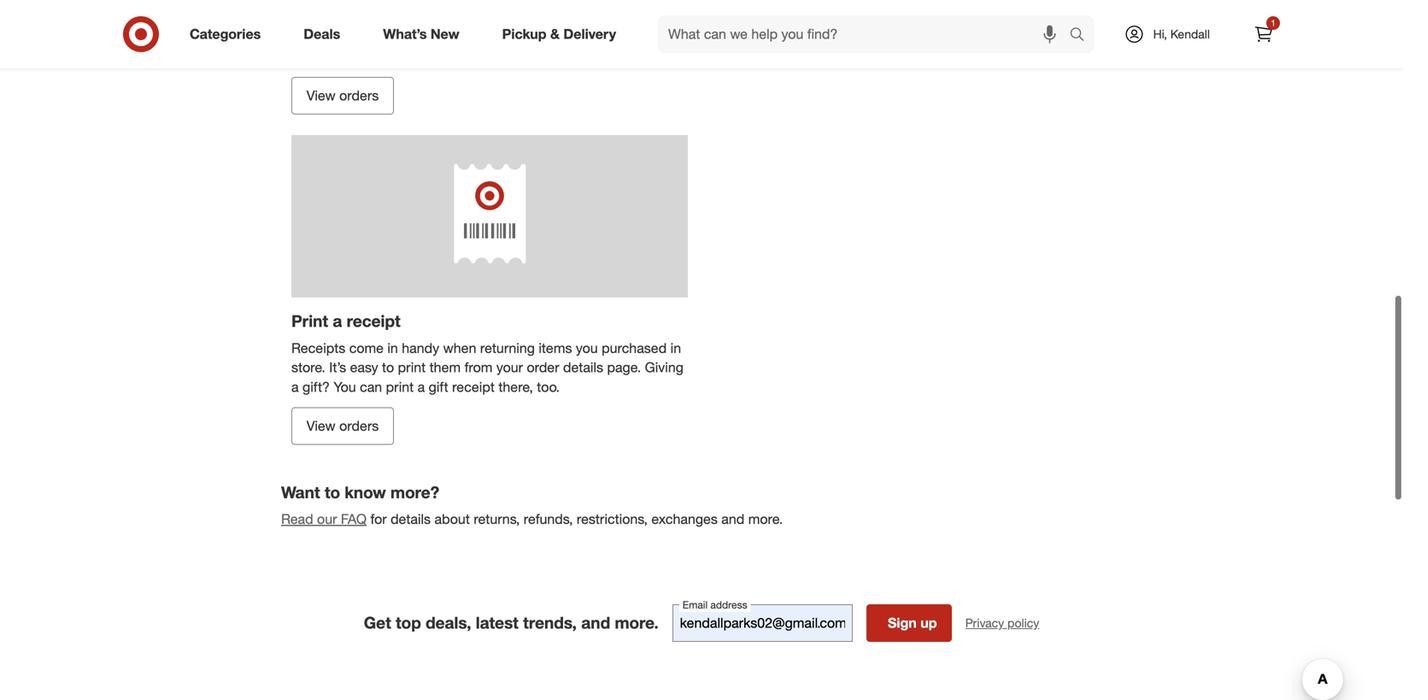 Task type: locate. For each thing, give the bounding box(es) containing it.
learn more
[[825, 28, 895, 44]]

categories
[[190, 26, 261, 42]]

a
[[333, 311, 342, 331], [291, 379, 299, 395], [418, 379, 425, 395]]

0 vertical spatial view
[[307, 87, 336, 104]]

hi,
[[1154, 26, 1167, 41]]

2 orders from the top
[[339, 417, 379, 434]]

giving
[[645, 359, 684, 376]]

you
[[576, 340, 598, 356]]

hi, kendall
[[1154, 26, 1210, 41]]

0 vertical spatial to
[[382, 359, 394, 376]]

view orders down the deals link
[[307, 87, 379, 104]]

details
[[563, 359, 603, 376], [391, 511, 431, 527]]

view
[[307, 87, 336, 104], [307, 417, 336, 434]]

read our faq for details about returns, refunds, restrictions, exchanges and more.
[[281, 511, 783, 527]]

0 vertical spatial more.
[[749, 511, 783, 527]]

1 vertical spatial view orders
[[307, 417, 379, 434]]

1 vertical spatial to
[[325, 482, 340, 502]]

latest
[[476, 613, 519, 633]]

fix an issue link
[[712, 18, 815, 56]]

receipt
[[347, 311, 401, 331], [452, 379, 495, 395]]

view down gift?
[[307, 417, 336, 434]]

1 vertical spatial receipt
[[452, 379, 495, 395]]

print right can
[[386, 379, 414, 395]]

None text field
[[673, 604, 853, 642]]

receipt up come
[[347, 311, 401, 331]]

read
[[281, 511, 313, 527]]

page.
[[607, 359, 641, 376]]

print down the handy
[[398, 359, 426, 376]]

1 vertical spatial view
[[307, 417, 336, 434]]

more
[[863, 28, 895, 44]]

about
[[435, 511, 470, 527]]

handy
[[402, 340, 439, 356]]

0 horizontal spatial in
[[388, 340, 398, 356]]

0 horizontal spatial more.
[[615, 613, 659, 633]]

returning
[[480, 340, 535, 356]]

1 horizontal spatial receipt
[[452, 379, 495, 395]]

view down the deals link
[[307, 87, 336, 104]]

1 horizontal spatial and
[[722, 511, 745, 527]]

view orders down you at the bottom of page
[[307, 417, 379, 434]]

in up giving
[[671, 340, 681, 356]]

1 view orders link from the top
[[291, 77, 394, 115]]

sign up
[[888, 615, 937, 631]]

1 horizontal spatial more.
[[749, 511, 783, 527]]

can
[[360, 379, 382, 395]]

to inside the receipts come in handy when returning items you purchased in store. it's easy to print them from your order details page. giving a gift? you can print a gift receipt there, too.
[[382, 359, 394, 376]]

categories link
[[175, 15, 282, 53]]

store.
[[291, 359, 325, 376]]

search
[[1062, 27, 1103, 44]]

0 horizontal spatial details
[[391, 511, 431, 527]]

learn more button
[[825, 26, 895, 46]]

1 orders from the top
[[339, 87, 379, 104]]

our
[[317, 511, 337, 527]]

print
[[398, 359, 426, 376], [386, 379, 414, 395]]

privacy policy link
[[966, 615, 1040, 632]]

0 vertical spatial receipt
[[347, 311, 401, 331]]

1 vertical spatial orders
[[339, 417, 379, 434]]

0 horizontal spatial and
[[581, 613, 610, 633]]

orders
[[339, 87, 379, 104], [339, 417, 379, 434]]

view orders link
[[291, 77, 394, 115], [291, 407, 394, 445]]

policy
[[1008, 615, 1040, 630]]

1 in from the left
[[388, 340, 398, 356]]

0 vertical spatial view orders link
[[291, 77, 394, 115]]

1 horizontal spatial to
[[382, 359, 394, 376]]

trends,
[[523, 613, 577, 633]]

issue
[[767, 29, 799, 45]]

in right come
[[388, 340, 398, 356]]

when
[[443, 340, 477, 356]]

1 horizontal spatial in
[[671, 340, 681, 356]]

to up the our
[[325, 482, 340, 502]]

0 vertical spatial view orders
[[307, 87, 379, 104]]

1 horizontal spatial a
[[333, 311, 342, 331]]

and right the trends,
[[581, 613, 610, 633]]

refunds,
[[524, 511, 573, 527]]

to right the "easy"
[[382, 359, 394, 376]]

in
[[388, 340, 398, 356], [671, 340, 681, 356]]

1 vertical spatial details
[[391, 511, 431, 527]]

1 vertical spatial more.
[[615, 613, 659, 633]]

and right the exchanges
[[722, 511, 745, 527]]

0 horizontal spatial receipt
[[347, 311, 401, 331]]

more.
[[749, 511, 783, 527], [615, 613, 659, 633]]

orders down the deals link
[[339, 87, 379, 104]]

privacy policy
[[966, 615, 1040, 630]]

details inside the receipts come in handy when returning items you purchased in store. it's easy to print them from your order details page. giving a gift? you can print a gift receipt there, too.
[[563, 359, 603, 376]]

details down the 'you' on the left
[[563, 359, 603, 376]]

to
[[382, 359, 394, 376], [325, 482, 340, 502]]

up
[[921, 615, 937, 631]]

&
[[550, 26, 560, 42]]

a left gift?
[[291, 379, 299, 395]]

receipts
[[291, 340, 346, 356]]

get top deals, latest trends, and more.
[[364, 613, 659, 633]]

want
[[281, 482, 320, 502]]

1 view orders from the top
[[307, 87, 379, 104]]

you
[[334, 379, 356, 395]]

orders down can
[[339, 417, 379, 434]]

restrictions,
[[577, 511, 648, 527]]

2 in from the left
[[671, 340, 681, 356]]

0 vertical spatial orders
[[339, 87, 379, 104]]

there,
[[499, 379, 533, 395]]

1 vertical spatial view orders link
[[291, 407, 394, 445]]

0 vertical spatial details
[[563, 359, 603, 376]]

details down more?
[[391, 511, 431, 527]]

view orders link down you at the bottom of page
[[291, 407, 394, 445]]

pickup & delivery link
[[488, 15, 638, 53]]

easy
[[350, 359, 378, 376]]

0 horizontal spatial to
[[325, 482, 340, 502]]

and
[[722, 511, 745, 527], [581, 613, 610, 633]]

2 horizontal spatial a
[[418, 379, 425, 395]]

print
[[291, 311, 328, 331]]

view orders link down the deals link
[[291, 77, 394, 115]]

receipt down from
[[452, 379, 495, 395]]

a left gift
[[418, 379, 425, 395]]

gift
[[429, 379, 448, 395]]

what's new
[[383, 26, 460, 42]]

1 horizontal spatial details
[[563, 359, 603, 376]]

pickup
[[502, 26, 547, 42]]

a right print on the left top of the page
[[333, 311, 342, 331]]

view orders
[[307, 87, 379, 104], [307, 417, 379, 434]]



Task type: describe. For each thing, give the bounding box(es) containing it.
deals,
[[426, 613, 471, 633]]

an
[[749, 29, 764, 45]]

1 vertical spatial print
[[386, 379, 414, 395]]

delivery
[[564, 26, 616, 42]]

new
[[431, 26, 460, 42]]

items
[[539, 340, 572, 356]]

get
[[364, 613, 391, 633]]

pickup & delivery
[[502, 26, 616, 42]]

0 horizontal spatial a
[[291, 379, 299, 395]]

deals link
[[289, 15, 362, 53]]

deals
[[304, 26, 340, 42]]

kendall
[[1171, 26, 1210, 41]]

print a receipt
[[291, 311, 401, 331]]

read our faq link
[[281, 511, 367, 527]]

more?
[[391, 482, 440, 502]]

1
[[1271, 18, 1276, 28]]

learn
[[825, 28, 859, 44]]

from
[[465, 359, 493, 376]]

2 view orders link from the top
[[291, 407, 394, 445]]

fix
[[727, 29, 745, 45]]

gift?
[[303, 379, 330, 395]]

2 view orders from the top
[[307, 417, 379, 434]]

it's
[[329, 359, 346, 376]]

privacy
[[966, 615, 1004, 630]]

exchanges
[[652, 511, 718, 527]]

returns,
[[474, 511, 520, 527]]

1 view from the top
[[307, 87, 336, 104]]

purchased
[[602, 340, 667, 356]]

1 vertical spatial and
[[581, 613, 610, 633]]

order
[[527, 359, 560, 376]]

receipts come in handy when returning items you purchased in store. it's easy to print them from your order details page. giving a gift? you can print a gift receipt there, too.
[[291, 340, 684, 395]]

fix an issue
[[727, 29, 799, 45]]

want to know more?
[[281, 482, 440, 502]]

faq
[[341, 511, 367, 527]]

what's new link
[[369, 15, 481, 53]]

too.
[[537, 379, 560, 395]]

receipt inside the receipts come in handy when returning items you purchased in store. it's easy to print them from your order details page. giving a gift? you can print a gift receipt there, too.
[[452, 379, 495, 395]]

know
[[345, 482, 386, 502]]

What can we help you find? suggestions appear below search field
[[658, 15, 1074, 53]]

sign up button
[[867, 604, 952, 642]]

1 link
[[1245, 15, 1283, 53]]

sign
[[888, 615, 917, 631]]

top
[[396, 613, 421, 633]]

for
[[371, 511, 387, 527]]

your
[[497, 359, 523, 376]]

come
[[349, 340, 384, 356]]

0 vertical spatial and
[[722, 511, 745, 527]]

0 vertical spatial print
[[398, 359, 426, 376]]

them
[[430, 359, 461, 376]]

what's
[[383, 26, 427, 42]]

search button
[[1062, 15, 1103, 56]]

2 view from the top
[[307, 417, 336, 434]]



Task type: vqa. For each thing, say whether or not it's contained in the screenshot.
password field on the top of page
no



